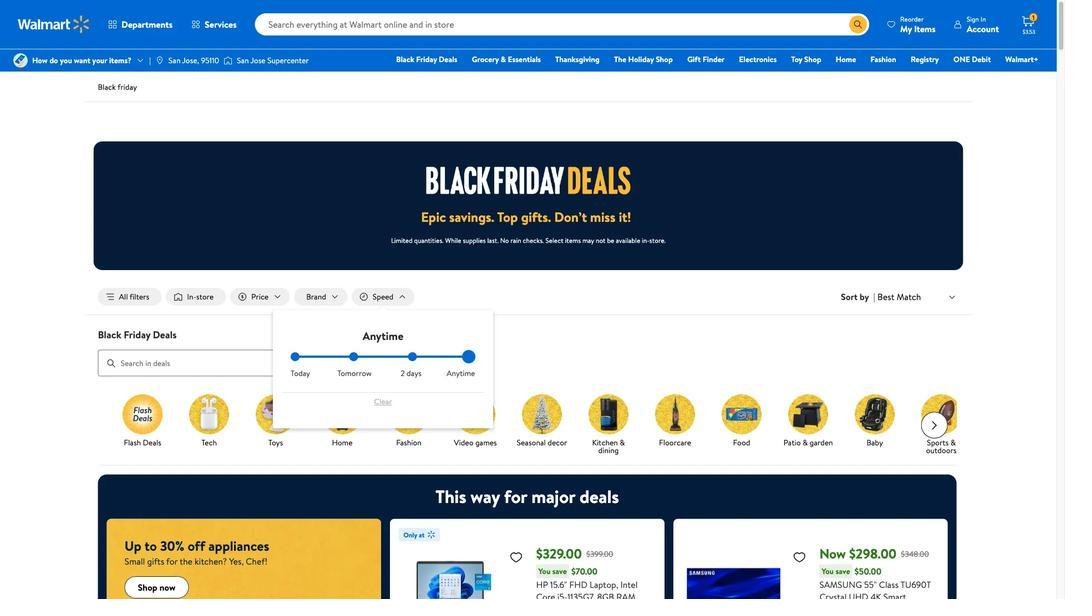 Task type: describe. For each thing, give the bounding box(es) containing it.
you
[[60, 55, 72, 66]]

sign in to add to favorites list, hp 15.6" fhd laptop, intel core i5-1135g7, 8gb ram, 256gb ssd, silver, windows 11 home, 15-dy2795wm image
[[510, 550, 523, 564]]

Today radio
[[291, 353, 300, 361]]

toy shop
[[792, 54, 822, 65]]

seasonal decor link
[[513, 394, 571, 449]]

& for essentials
[[501, 54, 506, 65]]

& for garden
[[803, 437, 808, 448]]

speed
[[373, 291, 394, 302]]

up to 30% off appliances small gifts for the kitchen? yes, chef!
[[125, 537, 269, 568]]

laptop,
[[590, 579, 619, 591]]

 image for how do you want your items?
[[13, 53, 28, 68]]

clear
[[374, 396, 392, 407]]

toys
[[268, 437, 283, 448]]

account
[[967, 22, 1000, 35]]

black friday deals inside search field
[[98, 328, 177, 342]]

sign in to add to favorites list, samsung 55" class tu690t crystal uhd 4k smart television - un55tu690tfxza (new) image
[[793, 550, 807, 564]]

95110
[[201, 55, 219, 66]]

how
[[32, 55, 48, 66]]

sign
[[967, 14, 980, 24]]

now
[[160, 582, 176, 594]]

flash deals image
[[122, 394, 162, 434]]

8gb
[[597, 591, 615, 599]]

next slide for chipmodulewithimages list image
[[922, 412, 948, 439]]

in
[[981, 14, 987, 24]]

i5-
[[558, 591, 568, 599]]

dining
[[598, 445, 619, 456]]

debit
[[973, 54, 992, 65]]

off
[[188, 537, 205, 556]]

all filters
[[119, 291, 149, 302]]

the holiday shop
[[614, 54, 673, 65]]

don't
[[555, 208, 587, 226]]

grocery
[[472, 54, 499, 65]]

intel
[[621, 579, 638, 591]]

1 horizontal spatial fashion link
[[866, 53, 902, 65]]

30%
[[160, 537, 184, 556]]

chef!
[[246, 556, 268, 568]]

$70.00
[[572, 566, 598, 578]]

0 vertical spatial anytime
[[363, 328, 404, 344]]

shop floorcare image
[[655, 394, 695, 434]]

0 vertical spatial |
[[149, 55, 151, 66]]

flash deals
[[124, 437, 161, 448]]

rain
[[511, 235, 522, 245]]

epic
[[421, 208, 446, 226]]

search image
[[107, 359, 116, 368]]

shop toys image
[[256, 394, 296, 434]]

$298.00
[[850, 545, 897, 563]]

1 vertical spatial black
[[98, 82, 116, 92]]

friday inside search field
[[124, 328, 151, 342]]

black friday
[[98, 82, 137, 92]]

all
[[119, 291, 128, 302]]

this
[[436, 485, 467, 509]]

shop now button
[[125, 577, 189, 599]]

match
[[897, 291, 922, 303]]

0 horizontal spatial fashion
[[396, 437, 421, 448]]

now $298.00 group
[[683, 528, 939, 599]]

savings.
[[450, 208, 495, 226]]

no
[[500, 235, 509, 245]]

2 horizontal spatial shop
[[805, 54, 822, 65]]

only at
[[404, 530, 425, 540]]

toy shop link
[[787, 53, 827, 65]]

registry link
[[906, 53, 945, 65]]

friday
[[118, 82, 137, 92]]

gift finder
[[688, 54, 725, 65]]

up
[[125, 537, 141, 556]]

supplies
[[463, 235, 486, 245]]

Search search field
[[255, 13, 870, 36]]

15.6"
[[551, 579, 568, 591]]

jose,
[[182, 55, 199, 66]]

1
[[1033, 13, 1035, 22]]

how do you want your items?
[[32, 55, 132, 66]]

Anytime radio
[[467, 353, 476, 361]]

shop inside button
[[138, 582, 157, 594]]

$3.53
[[1023, 28, 1036, 35]]

miss
[[591, 208, 616, 226]]

2 days
[[401, 368, 422, 379]]

black friday deals link
[[391, 53, 463, 65]]

0 vertical spatial black friday deals
[[396, 54, 458, 65]]

one
[[954, 54, 971, 65]]

0 vertical spatial friday
[[416, 54, 437, 65]]

top
[[498, 208, 518, 226]]

tomorrow
[[338, 368, 372, 379]]

quantities.
[[414, 235, 444, 245]]

anytime inside how fast do you want your order? option group
[[447, 368, 475, 379]]

food
[[733, 437, 750, 448]]

you for $329.00
[[539, 566, 551, 577]]

grocery & essentials link
[[467, 53, 546, 65]]

shop home image
[[322, 394, 362, 434]]

electronics link
[[735, 53, 782, 65]]

food link
[[713, 394, 771, 449]]

best match
[[878, 291, 922, 303]]

patio & garden link
[[780, 394, 837, 449]]

0 horizontal spatial fashion link
[[380, 394, 438, 449]]

kitchen
[[592, 437, 618, 448]]

sports
[[927, 437, 949, 448]]

2 vertical spatial deals
[[143, 437, 161, 448]]

store
[[196, 291, 214, 302]]

walmart+ link
[[1001, 53, 1044, 65]]

shop seasonal image
[[522, 394, 562, 434]]

search icon image
[[854, 20, 863, 29]]

seasonal
[[517, 437, 546, 448]]

hp
[[536, 579, 548, 591]]

items
[[915, 22, 936, 35]]

Black Friday Deals search field
[[85, 328, 973, 377]]

shop fashion image
[[389, 394, 429, 434]]

in-store button
[[166, 288, 226, 306]]

outdoors
[[926, 445, 957, 456]]

gift
[[688, 54, 701, 65]]

walmart black friday deals for days image
[[427, 167, 631, 194]]

departments button
[[99, 11, 182, 38]]

0 vertical spatial deals
[[439, 54, 458, 65]]

now $298.00 $348.00
[[820, 545, 930, 563]]

shop now
[[138, 582, 176, 594]]

1 horizontal spatial shop
[[656, 54, 673, 65]]

appliances
[[209, 537, 269, 556]]

now
[[820, 545, 846, 563]]

0 vertical spatial for
[[504, 485, 527, 509]]

kitchen & dining link
[[580, 394, 637, 457]]

shop baby image
[[855, 394, 895, 434]]

shop kitchen & dining image
[[589, 394, 629, 434]]

 image for san jose, 95110
[[155, 56, 164, 65]]

$348.00
[[902, 549, 930, 560]]



Task type: vqa. For each thing, say whether or not it's contained in the screenshot.
'Seasonal decor'
yes



Task type: locate. For each thing, give the bounding box(es) containing it.
1 horizontal spatial fashion
[[871, 54, 897, 65]]

seasonal decor
[[517, 437, 567, 448]]

you save $70.00 hp 15.6" fhd laptop, intel core i5-1135g7, 8gb ram
[[536, 566, 653, 599]]

0 horizontal spatial home
[[332, 437, 352, 448]]

& for outdoors
[[951, 437, 956, 448]]

0 horizontal spatial san
[[169, 55, 181, 66]]

san for san jose supercenter
[[237, 55, 249, 66]]

sports & outdoors link
[[913, 394, 971, 457]]

epic savings. top gifts. don't miss it!
[[421, 208, 632, 226]]

black
[[396, 54, 415, 65], [98, 82, 116, 92], [98, 328, 121, 342]]

not
[[596, 235, 606, 245]]

home link
[[831, 53, 862, 65], [313, 394, 371, 449]]

clear button
[[291, 393, 476, 411]]

days
[[407, 368, 422, 379]]

sort
[[842, 291, 858, 303]]

essentials
[[508, 54, 541, 65]]

may
[[583, 235, 595, 245]]

sort by |
[[842, 291, 876, 303]]

shop right holiday
[[656, 54, 673, 65]]

shop food image
[[722, 394, 762, 434]]

in-
[[642, 235, 650, 245]]

small
[[125, 556, 145, 568]]

gift finder link
[[683, 53, 730, 65]]

0 vertical spatial home link
[[831, 53, 862, 65]]

all filters button
[[98, 288, 162, 306]]

1 vertical spatial for
[[166, 556, 178, 568]]

home link left clear on the bottom of page
[[313, 394, 371, 449]]

video games link
[[447, 394, 504, 449]]

1 vertical spatial black friday deals
[[98, 328, 177, 342]]

0 horizontal spatial you
[[539, 566, 551, 577]]

for right way
[[504, 485, 527, 509]]

1 horizontal spatial |
[[874, 291, 876, 303]]

$329.00
[[536, 545, 582, 563]]

you
[[539, 566, 551, 577], [822, 566, 834, 577]]

1 horizontal spatial home link
[[831, 53, 862, 65]]

baby link
[[846, 394, 904, 449]]

jose
[[251, 55, 266, 66]]

| inside sort and filter section element
[[874, 291, 876, 303]]

& right patio
[[803, 437, 808, 448]]

best match button
[[876, 290, 959, 304]]

fashion down the shop fashion image
[[396, 437, 421, 448]]

 image for san jose supercenter
[[224, 55, 233, 66]]

0 vertical spatial fashion
[[871, 54, 897, 65]]

my
[[901, 22, 913, 35]]

san left jose
[[237, 55, 249, 66]]

1 san from the left
[[169, 55, 181, 66]]

while
[[445, 235, 462, 245]]

0 horizontal spatial |
[[149, 55, 151, 66]]

2 save from the left
[[836, 566, 851, 577]]

electronics
[[740, 54, 777, 65]]

anytime
[[363, 328, 404, 344], [447, 368, 475, 379]]

0 vertical spatial fashion link
[[866, 53, 902, 65]]

you down now
[[822, 566, 834, 577]]

1 vertical spatial |
[[874, 291, 876, 303]]

departments
[[122, 18, 173, 31]]

shop tech image
[[189, 394, 229, 434]]

deals
[[580, 485, 619, 509]]

1 horizontal spatial you
[[822, 566, 834, 577]]

1 horizontal spatial friday
[[416, 54, 437, 65]]

0 horizontal spatial friday
[[124, 328, 151, 342]]

home down search icon
[[836, 54, 857, 65]]

1 horizontal spatial for
[[504, 485, 527, 509]]

home down shop home image
[[332, 437, 352, 448]]

toy
[[792, 54, 803, 65]]

the holiday shop link
[[609, 53, 678, 65]]

1 vertical spatial friday
[[124, 328, 151, 342]]

fashion
[[871, 54, 897, 65], [396, 437, 421, 448]]

one debit
[[954, 54, 992, 65]]

price button
[[230, 288, 290, 306]]

$329.00 group
[[399, 528, 656, 599]]

save for $329.00
[[553, 566, 567, 577]]

kitchen & dining
[[592, 437, 625, 456]]

way
[[471, 485, 500, 509]]

|
[[149, 55, 151, 66], [874, 291, 876, 303]]

for left the
[[166, 556, 178, 568]]

| right items?
[[149, 55, 151, 66]]

2 san from the left
[[237, 55, 249, 66]]

1 horizontal spatial save
[[836, 566, 851, 577]]

items
[[565, 235, 581, 245]]

1 horizontal spatial black friday deals
[[396, 54, 458, 65]]

you for now $298.00
[[822, 566, 834, 577]]

san left jose,
[[169, 55, 181, 66]]

anytime up how fast do you want your order? option group
[[363, 328, 404, 344]]

1 vertical spatial fashion link
[[380, 394, 438, 449]]

4k
[[871, 591, 882, 599]]

0 horizontal spatial for
[[166, 556, 178, 568]]

save up 15.6"
[[553, 566, 567, 577]]

sports & outdoors
[[926, 437, 957, 456]]

0 vertical spatial black
[[396, 54, 415, 65]]

reorder
[[901, 14, 924, 24]]

flash deals link
[[114, 394, 171, 449]]

Tomorrow radio
[[350, 353, 358, 361]]

speed button
[[352, 288, 415, 306]]

1 vertical spatial home link
[[313, 394, 371, 449]]

samsung
[[820, 579, 863, 591]]

1 horizontal spatial home
[[836, 54, 857, 65]]

gifts
[[147, 556, 164, 568]]

shop sports & outdoors image
[[922, 394, 962, 434]]

0 horizontal spatial black friday deals
[[98, 328, 177, 342]]

fashion link down 2 days
[[380, 394, 438, 449]]

you up hp
[[539, 566, 551, 577]]

shop left now
[[138, 582, 157, 594]]

& for dining
[[620, 437, 625, 448]]

uhd
[[849, 591, 869, 599]]

& inside the kitchen & dining
[[620, 437, 625, 448]]

fashion left registry
[[871, 54, 897, 65]]

0 horizontal spatial shop
[[138, 582, 157, 594]]

limited
[[391, 235, 413, 245]]

black inside search field
[[98, 328, 121, 342]]

you inside you save $50.00 samsung 55" class tu690t crystal uhd 4k smar
[[822, 566, 834, 577]]

 image right the 95110
[[224, 55, 233, 66]]

1 vertical spatial deals
[[153, 328, 177, 342]]

in-store
[[187, 291, 214, 302]]

san jose, 95110
[[169, 55, 219, 66]]

kitchen?
[[195, 556, 227, 568]]

0 horizontal spatial save
[[553, 566, 567, 577]]

None range field
[[291, 356, 476, 358]]

1 horizontal spatial  image
[[155, 56, 164, 65]]

save up samsung
[[836, 566, 851, 577]]

deals inside search field
[[153, 328, 177, 342]]

 image left jose,
[[155, 56, 164, 65]]

games
[[475, 437, 497, 448]]

fashion link
[[866, 53, 902, 65], [380, 394, 438, 449]]

anytime down anytime radio
[[447, 368, 475, 379]]

how fast do you want your order? option group
[[291, 353, 476, 379]]

None radio
[[408, 353, 417, 361]]

thanksgiving link
[[551, 53, 605, 65]]

&
[[501, 54, 506, 65], [620, 437, 625, 448], [803, 437, 808, 448], [951, 437, 956, 448]]

shop right toy
[[805, 54, 822, 65]]

1 horizontal spatial san
[[237, 55, 249, 66]]

55"
[[865, 579, 877, 591]]

Walmart Site-Wide search field
[[255, 13, 870, 36]]

you inside you save $70.00 hp 15.6" fhd laptop, intel core i5-1135g7, 8gb ram
[[539, 566, 551, 577]]

0 vertical spatial home
[[836, 54, 857, 65]]

patio & garden
[[784, 437, 833, 448]]

0 horizontal spatial  image
[[13, 53, 28, 68]]

this way for major deals
[[436, 485, 619, 509]]

1 vertical spatial anytime
[[447, 368, 475, 379]]

deals right flash
[[143, 437, 161, 448]]

shop patio & garden image
[[788, 394, 828, 434]]

at
[[419, 530, 425, 540]]

deals down in-store button
[[153, 328, 177, 342]]

& right grocery
[[501, 54, 506, 65]]

shop video games image
[[455, 394, 495, 434]]

1 vertical spatial home
[[332, 437, 352, 448]]

& right dining
[[620, 437, 625, 448]]

decor
[[548, 437, 567, 448]]

do
[[49, 55, 58, 66]]

0 horizontal spatial home link
[[313, 394, 371, 449]]

save inside you save $70.00 hp 15.6" fhd laptop, intel core i5-1135g7, 8gb ram
[[553, 566, 567, 577]]

1 vertical spatial fashion
[[396, 437, 421, 448]]

sort and filter section element
[[85, 279, 973, 315]]

thanksgiving
[[556, 54, 600, 65]]

walmart+
[[1006, 54, 1039, 65]]

one debit link
[[949, 53, 997, 65]]

| right by
[[874, 291, 876, 303]]

save inside you save $50.00 samsung 55" class tu690t crystal uhd 4k smar
[[836, 566, 851, 577]]

brand
[[306, 291, 326, 302]]

holiday
[[629, 54, 654, 65]]

2 you from the left
[[822, 566, 834, 577]]

2 horizontal spatial  image
[[224, 55, 233, 66]]

san jose supercenter
[[237, 55, 309, 66]]

deals left grocery
[[439, 54, 458, 65]]

1 save from the left
[[553, 566, 567, 577]]

 image left how
[[13, 53, 28, 68]]

save for now
[[836, 566, 851, 577]]

Search in deals search field
[[98, 350, 433, 377]]

for inside up to 30% off appliances small gifts for the kitchen? yes, chef!
[[166, 556, 178, 568]]

grocery & essentials
[[472, 54, 541, 65]]

1 horizontal spatial anytime
[[447, 368, 475, 379]]

walmart image
[[18, 16, 90, 33]]

fhd
[[570, 579, 588, 591]]

supercenter
[[268, 55, 309, 66]]

san for san jose, 95110
[[169, 55, 181, 66]]

1 you from the left
[[539, 566, 551, 577]]

$50.00
[[855, 566, 882, 578]]

floorcare link
[[646, 394, 704, 449]]

 image
[[13, 53, 28, 68], [224, 55, 233, 66], [155, 56, 164, 65]]

tech
[[201, 437, 217, 448]]

0 horizontal spatial anytime
[[363, 328, 404, 344]]

home link down search icon
[[831, 53, 862, 65]]

to
[[145, 537, 157, 556]]

2 vertical spatial black
[[98, 328, 121, 342]]

be
[[608, 235, 615, 245]]

fashion link down 'my'
[[866, 53, 902, 65]]

& right sports
[[951, 437, 956, 448]]

filters
[[130, 291, 149, 302]]

& inside 'sports & outdoors'
[[951, 437, 956, 448]]

items?
[[109, 55, 132, 66]]



